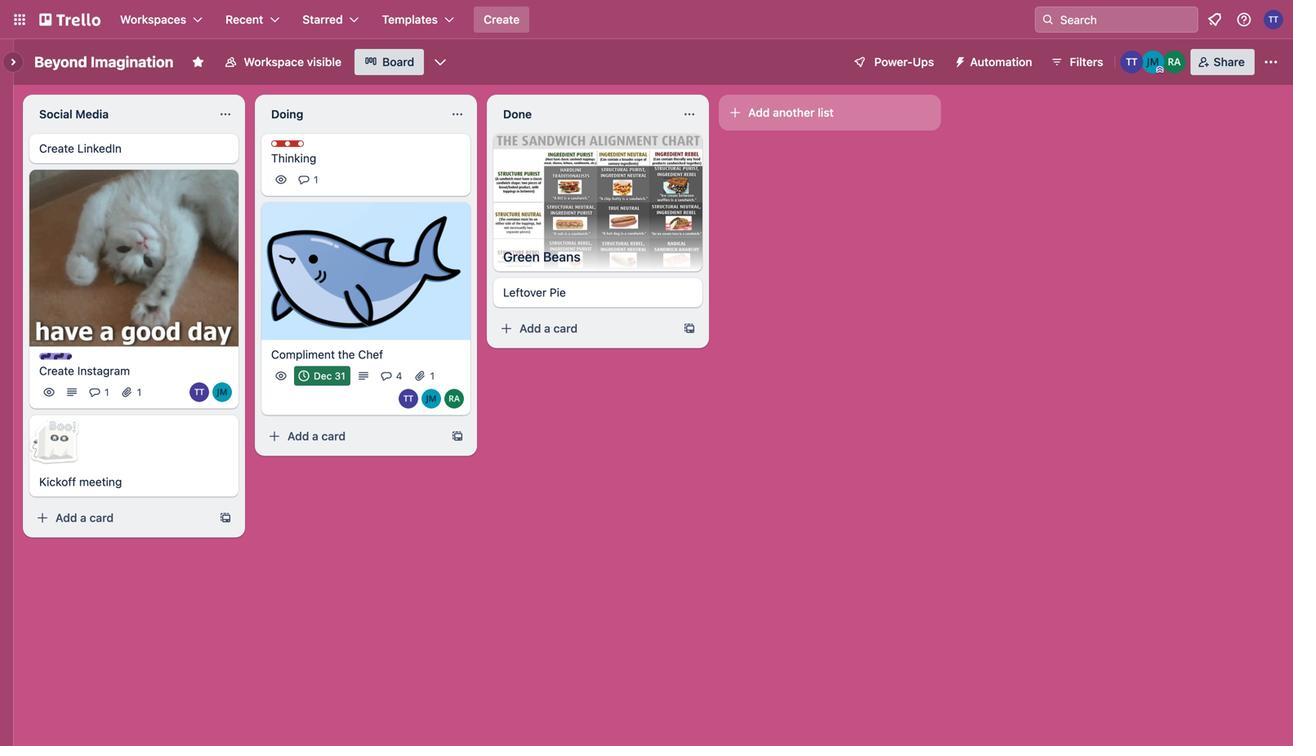 Task type: locate. For each thing, give the bounding box(es) containing it.
workspace
[[244, 55, 304, 69]]

2 horizontal spatial card
[[553, 322, 578, 335]]

0 vertical spatial jeremy miller (jeremymiller198) image
[[1142, 51, 1165, 74]]

0 horizontal spatial add a card button
[[29, 505, 212, 532]]

share
[[1214, 55, 1245, 69]]

add a card down kickoff meeting
[[56, 512, 114, 525]]

0 horizontal spatial a
[[80, 512, 86, 525]]

2 vertical spatial create
[[39, 364, 74, 378]]

terry turtle (terryturtle) image right open information menu 'icon' at the right of page
[[1264, 10, 1283, 29]]

1 vertical spatial terry turtle (terryturtle) image
[[399, 389, 418, 409]]

thinking
[[271, 152, 316, 165]]

create linkedin
[[39, 142, 122, 155]]

jeremy miller (jeremymiller198) image left ruby anderson (rubyanderson7) icon
[[422, 389, 441, 409]]

add a card button for social media
[[29, 505, 212, 532]]

add a card button down 31
[[261, 424, 444, 450]]

customize views image
[[432, 54, 449, 70]]

1 vertical spatial a
[[312, 430, 318, 443]]

create instagram
[[39, 364, 130, 378]]

add a card button down "kickoff meeting" link
[[29, 505, 212, 532]]

add inside button
[[748, 106, 770, 119]]

1 vertical spatial jeremy miller (jeremymiller198) image
[[422, 389, 441, 409]]

kickoff
[[39, 476, 76, 489]]

templates
[[382, 13, 438, 26]]

kickoff meeting link
[[39, 474, 229, 491]]

imagination
[[91, 53, 174, 71]]

create for create linkedin
[[39, 142, 74, 155]]

terry turtle (terryturtle) image down 4
[[399, 389, 418, 409]]

visible
[[307, 55, 341, 69]]

add a card for doing
[[288, 430, 346, 443]]

2 horizontal spatial add a card
[[520, 322, 578, 335]]

1
[[314, 174, 318, 185], [430, 370, 435, 382], [105, 387, 109, 398], [137, 387, 141, 398]]

primary element
[[0, 0, 1293, 39]]

starred
[[302, 13, 343, 26]]

create from template… image for doing
[[451, 430, 464, 443]]

add a card button for doing
[[261, 424, 444, 450]]

1 vertical spatial create
[[39, 142, 74, 155]]

thoughts
[[288, 141, 333, 153]]

workspaces
[[120, 13, 186, 26]]

0 horizontal spatial create from template… image
[[219, 512, 232, 525]]

card down pie
[[553, 322, 578, 335]]

add a card button down leftover pie link
[[493, 316, 676, 342]]

color: bold red, title: "thoughts" element
[[271, 141, 333, 153]]

2 horizontal spatial add a card button
[[493, 316, 676, 342]]

1 vertical spatial card
[[321, 430, 346, 443]]

1 horizontal spatial create from template… image
[[451, 430, 464, 443]]

card down dec 31
[[321, 430, 346, 443]]

0 horizontal spatial add a card
[[56, 512, 114, 525]]

2 vertical spatial card
[[89, 512, 114, 525]]

0 vertical spatial terry turtle (terryturtle) image
[[1120, 51, 1143, 74]]

1 vertical spatial add a card button
[[261, 424, 444, 450]]

a down dec 31 checkbox
[[312, 430, 318, 443]]

star or unstar board image
[[191, 56, 205, 69]]

add a card down pie
[[520, 322, 578, 335]]

card
[[553, 322, 578, 335], [321, 430, 346, 443], [89, 512, 114, 525]]

jeremy miller (jeremymiller198) image down 'search' field
[[1142, 51, 1165, 74]]

a down kickoff meeting
[[80, 512, 86, 525]]

add a card down dec 31 checkbox
[[288, 430, 346, 443]]

terry turtle (terryturtle) image left jeremy miller (jeremymiller198) image
[[190, 383, 209, 402]]

card down 'meeting' at the left bottom
[[89, 512, 114, 525]]

open information menu image
[[1236, 11, 1252, 28]]

filters button
[[1045, 49, 1108, 75]]

add down kickoff
[[56, 512, 77, 525]]

0 vertical spatial add a card button
[[493, 316, 676, 342]]

beans
[[543, 249, 581, 265]]

1 vertical spatial add a card
[[288, 430, 346, 443]]

create from template… image
[[683, 322, 696, 335]]

Doing text field
[[261, 101, 441, 127]]

back to home image
[[39, 7, 100, 33]]

create
[[484, 13, 520, 26], [39, 142, 74, 155], [39, 364, 74, 378]]

Dec 31 checkbox
[[294, 366, 350, 386]]

1 horizontal spatial card
[[321, 430, 346, 443]]

a for done
[[544, 322, 550, 335]]

add left another
[[748, 106, 770, 119]]

a down pie
[[544, 322, 550, 335]]

a
[[544, 322, 550, 335], [312, 430, 318, 443], [80, 512, 86, 525]]

add down leftover pie on the top left of the page
[[520, 322, 541, 335]]

0 vertical spatial create from template… image
[[451, 430, 464, 443]]

0 horizontal spatial jeremy miller (jeremymiller198) image
[[422, 389, 441, 409]]

0 vertical spatial terry turtle (terryturtle) image
[[1264, 10, 1283, 29]]

1 horizontal spatial terry turtle (terryturtle) image
[[1264, 10, 1283, 29]]

create instagram link
[[39, 363, 229, 380]]

2 horizontal spatial a
[[544, 322, 550, 335]]

green beans
[[503, 249, 581, 265]]

add
[[748, 106, 770, 119], [520, 322, 541, 335], [288, 430, 309, 443], [56, 512, 77, 525]]

add for done
[[520, 322, 541, 335]]

green beans link
[[493, 242, 703, 272]]

meeting
[[79, 476, 122, 489]]

1 vertical spatial create from template… image
[[219, 512, 232, 525]]

1 horizontal spatial add a card button
[[261, 424, 444, 450]]

31
[[335, 370, 345, 382]]

the
[[338, 348, 355, 361]]

create linkedin link
[[39, 141, 229, 157]]

automation
[[970, 55, 1032, 69]]

2 vertical spatial add a card button
[[29, 505, 212, 532]]

1 horizontal spatial terry turtle (terryturtle) image
[[1120, 51, 1143, 74]]

terry turtle (terryturtle) image
[[1120, 51, 1143, 74], [190, 383, 209, 402]]

recent button
[[216, 7, 289, 33]]

0 vertical spatial a
[[544, 322, 550, 335]]

create from template… image
[[451, 430, 464, 443], [219, 512, 232, 525]]

1 horizontal spatial add a card
[[288, 430, 346, 443]]

0 vertical spatial card
[[553, 322, 578, 335]]

compliment the chef link
[[271, 347, 461, 363]]

media
[[75, 107, 109, 121]]

1 horizontal spatial a
[[312, 430, 318, 443]]

create button
[[474, 7, 529, 33]]

add down dec 31 checkbox
[[288, 430, 309, 443]]

kickoff meeting
[[39, 476, 122, 489]]

1 vertical spatial terry turtle (terryturtle) image
[[190, 383, 209, 402]]

jeremy miller (jeremymiller198) image
[[212, 383, 232, 402]]

add a card
[[520, 322, 578, 335], [288, 430, 346, 443], [56, 512, 114, 525]]

recent
[[225, 13, 263, 26]]

0 vertical spatial add a card
[[520, 322, 578, 335]]

2 vertical spatial add a card
[[56, 512, 114, 525]]

create for create instagram
[[39, 364, 74, 378]]

add a card button
[[493, 316, 676, 342], [261, 424, 444, 450], [29, 505, 212, 532]]

1 horizontal spatial jeremy miller (jeremymiller198) image
[[1142, 51, 1165, 74]]

2 vertical spatial a
[[80, 512, 86, 525]]

filters
[[1070, 55, 1103, 69]]

create inside button
[[484, 13, 520, 26]]

beyond
[[34, 53, 87, 71]]

jeremy miller (jeremymiller198) image for ruby anderson (rubyanderson7) image
[[1142, 51, 1165, 74]]

add a card button for done
[[493, 316, 676, 342]]

0 horizontal spatial card
[[89, 512, 114, 525]]

share button
[[1191, 49, 1255, 75]]

terry turtle (terryturtle) image left 'this member is an admin of this board.' icon
[[1120, 51, 1143, 74]]

ruby anderson (rubyanderson7) image
[[444, 389, 464, 409]]

compliment the chef
[[271, 348, 383, 361]]

terry turtle (terryturtle) image
[[1264, 10, 1283, 29], [399, 389, 418, 409]]

leftover pie link
[[503, 285, 693, 301]]

jeremy miller (jeremymiller198) image
[[1142, 51, 1165, 74], [422, 389, 441, 409]]

0 horizontal spatial terry turtle (terryturtle) image
[[190, 383, 209, 402]]

0 horizontal spatial terry turtle (terryturtle) image
[[399, 389, 418, 409]]

0 vertical spatial create
[[484, 13, 520, 26]]

social media
[[39, 107, 109, 121]]

create for create
[[484, 13, 520, 26]]



Task type: describe. For each thing, give the bounding box(es) containing it.
ruby anderson (rubyanderson7) image
[[1163, 51, 1186, 74]]

https://media3.giphy.com/media/uzbc1merae75kv3oqd/100w.gif?cid=ad960664cgd8q560jl16i4tqsq6qk30rgh2t6st4j6ihzo35&ep=v1_stickers_search&rid=100w.gif&ct=s image
[[122, 413, 181, 473]]

add a card for social media
[[56, 512, 114, 525]]

chef
[[358, 348, 383, 361]]

leftover pie
[[503, 286, 566, 299]]

add for social media
[[56, 512, 77, 525]]

a for social media
[[80, 512, 86, 525]]

Board name text field
[[26, 49, 182, 75]]

workspace visible button
[[214, 49, 351, 75]]

search image
[[1042, 13, 1055, 26]]

add another list
[[748, 106, 834, 119]]

workspaces button
[[110, 7, 212, 33]]

1 down thoughts thinking
[[314, 174, 318, 185]]

0 notifications image
[[1205, 10, 1224, 29]]

instagram
[[77, 364, 130, 378]]

thoughts thinking
[[271, 141, 333, 165]]

board
[[382, 55, 414, 69]]

green
[[503, 249, 540, 265]]

social
[[39, 107, 72, 121]]

automation button
[[947, 49, 1042, 75]]

terry turtle (terryturtle) image inside primary element
[[1264, 10, 1283, 29]]

card for social media
[[89, 512, 114, 525]]

add for doing
[[288, 430, 309, 443]]

another
[[773, 106, 815, 119]]

board link
[[355, 49, 424, 75]]

starred button
[[293, 7, 369, 33]]

Social Media text field
[[29, 101, 209, 127]]

power-ups
[[874, 55, 934, 69]]

create from template… image for social media
[[219, 512, 232, 525]]

1 right 4
[[430, 370, 435, 382]]

jeremy miller (jeremymiller198) image for ruby anderson (rubyanderson7) icon
[[422, 389, 441, 409]]

card for done
[[553, 322, 578, 335]]

pie
[[550, 286, 566, 299]]

dec 31
[[314, 370, 345, 382]]

1 down instagram
[[105, 387, 109, 398]]

doing
[[271, 107, 303, 121]]

done
[[503, 107, 532, 121]]

color: purple, title: none image
[[39, 353, 72, 360]]

beyond imagination
[[34, 53, 174, 71]]

1 down create instagram link
[[137, 387, 141, 398]]

pete ghost image
[[28, 416, 80, 468]]

ups
[[913, 55, 934, 69]]

dec
[[314, 370, 332, 382]]

leftover
[[503, 286, 547, 299]]

Search field
[[1035, 7, 1198, 33]]

card for doing
[[321, 430, 346, 443]]

list
[[818, 106, 834, 119]]

sm image
[[947, 49, 970, 72]]

Done text field
[[493, 101, 673, 127]]

4
[[396, 370, 402, 382]]

linkedin
[[77, 142, 122, 155]]

workspace visible
[[244, 55, 341, 69]]

add another list button
[[719, 95, 941, 131]]

power-ups button
[[842, 49, 944, 75]]

add a card for done
[[520, 322, 578, 335]]

power-
[[874, 55, 913, 69]]

templates button
[[372, 7, 464, 33]]

compliment
[[271, 348, 335, 361]]

thinking link
[[271, 150, 461, 167]]

show menu image
[[1263, 54, 1279, 70]]

this member is an admin of this board. image
[[1156, 66, 1164, 74]]

a for doing
[[312, 430, 318, 443]]



Task type: vqa. For each thing, say whether or not it's contained in the screenshot.
board icon
no



